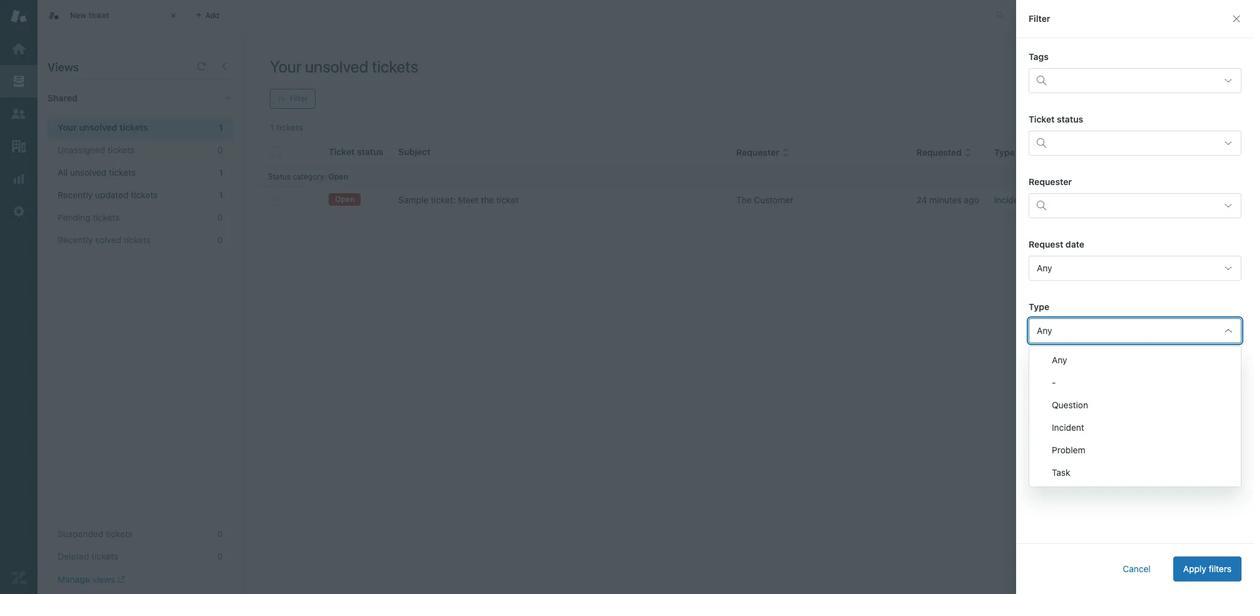 Task type: vqa. For each thing, say whether or not it's contained in the screenshot.
requester in the button
yes



Task type: locate. For each thing, give the bounding box(es) containing it.
status
[[1057, 114, 1083, 125]]

unsolved
[[305, 57, 368, 76], [79, 122, 117, 133], [70, 167, 106, 178]]

recently for recently solved tickets
[[58, 235, 93, 245]]

1 vertical spatial any field
[[1029, 319, 1242, 344]]

0 vertical spatial any
[[1037, 263, 1052, 274]]

0 horizontal spatial ticket
[[88, 11, 109, 20]]

1 for recently updated tickets
[[219, 190, 223, 200]]

0
[[217, 145, 223, 155], [217, 212, 223, 223], [217, 235, 223, 245], [217, 529, 223, 540], [217, 552, 223, 562]]

close image
[[167, 9, 180, 22]]

incident inside option
[[1052, 423, 1084, 433]]

1 horizontal spatial filter
[[1029, 13, 1050, 24]]

shared heading
[[38, 80, 244, 117]]

views image
[[11, 73, 27, 90]]

0 vertical spatial any field
[[1029, 256, 1242, 281]]

any
[[1037, 263, 1052, 274], [1037, 326, 1052, 336], [1052, 355, 1067, 366]]

incident right ago
[[994, 195, 1027, 205]]

pending tickets
[[58, 212, 120, 223]]

zendesk image
[[11, 570, 27, 587]]

your unsolved tickets up unassigned tickets
[[58, 122, 148, 133]]

1 vertical spatial priority
[[1029, 364, 1060, 375]]

0 horizontal spatial incident
[[994, 195, 1027, 205]]

filter dialog
[[1016, 0, 1254, 595]]

Ticket status field
[[1053, 133, 1215, 153]]

1 vertical spatial recently
[[58, 235, 93, 245]]

recently
[[58, 190, 93, 200], [58, 235, 93, 245]]

4 0 from the top
[[217, 529, 223, 540]]

1 1 from the top
[[219, 122, 223, 133]]

subject
[[398, 147, 431, 157]]

1 any field from the top
[[1029, 256, 1242, 281]]

ticket:
[[431, 195, 456, 205]]

new
[[70, 11, 86, 20]]

new ticket tab
[[38, 0, 188, 31]]

ticket right the
[[496, 195, 519, 205]]

1 vertical spatial incident
[[1052, 423, 1084, 433]]

solved
[[95, 235, 121, 245]]

shared
[[48, 93, 78, 103]]

1
[[219, 122, 223, 133], [219, 167, 223, 178], [219, 190, 223, 200]]

1 horizontal spatial type
[[1029, 302, 1049, 312]]

your unsolved tickets up filter button
[[270, 57, 418, 76]]

problem
[[1052, 445, 1085, 456]]

24 minutes ago
[[917, 195, 979, 205]]

open down status category: open
[[335, 195, 355, 204]]

any inside option
[[1052, 355, 1067, 366]]

0 vertical spatial open
[[328, 172, 348, 182]]

2 vertical spatial any
[[1052, 355, 1067, 366]]

requested
[[917, 147, 962, 158]]

status category: open
[[268, 172, 348, 182]]

any option
[[1029, 349, 1241, 372]]

date
[[1066, 239, 1084, 250]]

24
[[917, 195, 927, 205]]

ticket right the new
[[88, 11, 109, 20]]

ticket
[[1029, 114, 1055, 125]]

2 any field from the top
[[1029, 319, 1242, 344]]

2 recently from the top
[[58, 235, 93, 245]]

suspended tickets
[[58, 529, 132, 540]]

tabs tab list
[[38, 0, 983, 31]]

1 horizontal spatial priority
[[1113, 147, 1143, 158]]

requester element
[[1029, 193, 1242, 219]]

tickets
[[372, 57, 418, 76], [119, 122, 148, 133], [108, 145, 134, 155], [109, 167, 136, 178], [131, 190, 158, 200], [93, 212, 120, 223], [124, 235, 151, 245], [106, 529, 132, 540], [91, 552, 118, 562]]

0 horizontal spatial your unsolved tickets
[[58, 122, 148, 133]]

2 1 from the top
[[219, 167, 223, 178]]

your unsolved tickets
[[270, 57, 418, 76], [58, 122, 148, 133]]

task option
[[1029, 462, 1241, 485]]

any for type
[[1037, 326, 1052, 336]]

filter
[[1029, 13, 1050, 24], [290, 94, 308, 103]]

0 horizontal spatial priority
[[1029, 364, 1060, 375]]

1 vertical spatial any
[[1037, 326, 1052, 336]]

recently down pending
[[58, 235, 93, 245]]

incident option
[[1029, 417, 1241, 440]]

customer
[[754, 195, 793, 205]]

0 vertical spatial requester
[[736, 147, 779, 158]]

1 for your unsolved tickets
[[219, 122, 223, 133]]

manage views
[[58, 575, 115, 585]]

3 1 from the top
[[219, 190, 223, 200]]

1 vertical spatial 1
[[219, 167, 223, 178]]

0 vertical spatial recently
[[58, 190, 93, 200]]

1 horizontal spatial ticket
[[496, 195, 519, 205]]

open
[[328, 172, 348, 182], [335, 195, 355, 204]]

2 vertical spatial unsolved
[[70, 167, 106, 178]]

1 recently from the top
[[58, 190, 93, 200]]

incident up problem
[[1052, 423, 1084, 433]]

question option
[[1029, 394, 1241, 417]]

3 0 from the top
[[217, 235, 223, 245]]

unsolved down unassigned
[[70, 167, 106, 178]]

1 vertical spatial filter
[[290, 94, 308, 103]]

type button
[[994, 147, 1025, 158]]

requester
[[736, 147, 779, 158], [1029, 177, 1072, 187]]

0 vertical spatial your unsolved tickets
[[270, 57, 418, 76]]

None field
[[1029, 381, 1242, 406]]

0 vertical spatial type
[[994, 147, 1015, 158]]

unsolved up filter button
[[305, 57, 368, 76]]

priority up -
[[1029, 364, 1060, 375]]

task
[[1052, 468, 1070, 478]]

1 vertical spatial requester
[[1029, 177, 1072, 187]]

0 vertical spatial your
[[270, 57, 301, 76]]

0 horizontal spatial filter
[[290, 94, 308, 103]]

any for request date
[[1037, 263, 1052, 274]]

recently up pending
[[58, 190, 93, 200]]

status
[[268, 172, 291, 182]]

recently for recently updated tickets
[[58, 190, 93, 200]]

0 vertical spatial priority
[[1113, 147, 1143, 158]]

1 horizontal spatial your unsolved tickets
[[270, 57, 418, 76]]

0 vertical spatial incident
[[994, 195, 1027, 205]]

- question
[[1052, 378, 1088, 411]]

type
[[994, 147, 1015, 158], [1029, 302, 1049, 312]]

ticket
[[88, 11, 109, 20], [496, 195, 519, 205]]

open right category: on the top of the page
[[328, 172, 348, 182]]

1 horizontal spatial incident
[[1052, 423, 1084, 433]]

1 horizontal spatial requester
[[1029, 177, 1072, 187]]

0 for deleted tickets
[[217, 552, 223, 562]]

1 vertical spatial your
[[58, 122, 77, 133]]

0 for recently solved tickets
[[217, 235, 223, 245]]

5 0 from the top
[[217, 552, 223, 562]]

1 horizontal spatial your
[[270, 57, 301, 76]]

ago
[[964, 195, 979, 205]]

1 vertical spatial ticket
[[496, 195, 519, 205]]

1 vertical spatial open
[[335, 195, 355, 204]]

priority
[[1113, 147, 1143, 158], [1029, 364, 1060, 375]]

incident
[[994, 195, 1027, 205], [1052, 423, 1084, 433]]

new ticket
[[70, 11, 109, 20]]

your up filter button
[[270, 57, 301, 76]]

pending
[[58, 212, 91, 223]]

all unsolved tickets
[[58, 167, 136, 178]]

0 vertical spatial filter
[[1029, 13, 1050, 24]]

1 0 from the top
[[217, 145, 223, 155]]

collapse views pane image
[[219, 61, 229, 71]]

0 for pending tickets
[[217, 212, 223, 223]]

tags element
[[1029, 68, 1242, 93]]

1 vertical spatial your unsolved tickets
[[58, 122, 148, 133]]

2 0 from the top
[[217, 212, 223, 223]]

your up unassigned
[[58, 122, 77, 133]]

row
[[260, 188, 1245, 213]]

1 vertical spatial type
[[1029, 302, 1049, 312]]

0 horizontal spatial your
[[58, 122, 77, 133]]

0 vertical spatial ticket
[[88, 11, 109, 20]]

0 horizontal spatial requester
[[736, 147, 779, 158]]

views
[[48, 61, 79, 74]]

the
[[736, 195, 752, 205]]

any field for type
[[1029, 319, 1242, 344]]

unsolved up unassigned tickets
[[79, 122, 117, 133]]

sample ticket: meet the ticket
[[398, 195, 519, 205]]

priority up requester element
[[1113, 147, 1143, 158]]

conversations
[[1032, 10, 1083, 20]]

request date
[[1029, 239, 1084, 250]]

2 vertical spatial 1
[[219, 190, 223, 200]]

0 horizontal spatial type
[[994, 147, 1015, 158]]

the customer
[[736, 195, 793, 205]]

0 vertical spatial 1
[[219, 122, 223, 133]]

requester inside button
[[736, 147, 779, 158]]

close drawer image
[[1231, 14, 1242, 24]]

Any field
[[1029, 256, 1242, 281], [1029, 319, 1242, 344]]

0 for suspended tickets
[[217, 529, 223, 540]]

your
[[270, 57, 301, 76], [58, 122, 77, 133]]



Task type: describe. For each thing, give the bounding box(es) containing it.
priority button
[[1113, 147, 1153, 158]]

shared button
[[38, 80, 211, 117]]

any field for request date
[[1029, 256, 1242, 281]]

minutes
[[930, 195, 962, 205]]

apply filters button
[[1173, 557, 1242, 582]]

main element
[[0, 0, 38, 595]]

requested button
[[917, 147, 972, 158]]

manage views link
[[58, 575, 125, 586]]

ticket status
[[1029, 114, 1083, 125]]

deleted tickets
[[58, 552, 118, 562]]

customers image
[[11, 106, 27, 122]]

1 vertical spatial unsolved
[[79, 122, 117, 133]]

- option
[[1029, 372, 1241, 394]]

zendesk support image
[[11, 8, 27, 24]]

type inside filter dialog
[[1029, 302, 1049, 312]]

filters
[[1209, 564, 1231, 575]]

filter inside dialog
[[1029, 13, 1050, 24]]

-
[[1052, 378, 1056, 388]]

category:
[[293, 172, 326, 182]]

all
[[58, 167, 68, 178]]

requester button
[[736, 147, 789, 158]]

sample ticket: meet the ticket link
[[398, 194, 519, 207]]

tags
[[1029, 51, 1049, 62]]

views
[[92, 575, 115, 585]]

request
[[1029, 239, 1063, 250]]

(opens in a new tab) image
[[115, 577, 125, 584]]

problem option
[[1029, 440, 1241, 462]]

play button
[[1176, 56, 1229, 81]]

ticket inside row
[[496, 195, 519, 205]]

filter button
[[270, 89, 315, 109]]

ticket inside tab
[[88, 11, 109, 20]]

play
[[1201, 63, 1218, 74]]

unassigned
[[58, 145, 105, 155]]

row containing sample ticket: meet the ticket
[[260, 188, 1245, 213]]

apply
[[1183, 564, 1206, 575]]

recently solved tickets
[[58, 235, 151, 245]]

sample
[[398, 195, 428, 205]]

1 for all unsolved tickets
[[219, 167, 223, 178]]

0 vertical spatial unsolved
[[305, 57, 368, 76]]

unassigned tickets
[[58, 145, 134, 155]]

cancel button
[[1113, 557, 1161, 582]]

reporting image
[[11, 171, 27, 187]]

updated
[[95, 190, 129, 200]]

priority inside button
[[1113, 147, 1143, 158]]

0 for unassigned tickets
[[217, 145, 223, 155]]

manage
[[58, 575, 90, 585]]

the
[[481, 195, 494, 205]]

priority inside filter dialog
[[1029, 364, 1060, 375]]

refresh views pane image
[[197, 61, 207, 71]]

deleted
[[58, 552, 89, 562]]

recently updated tickets
[[58, 190, 158, 200]]

question
[[1052, 400, 1088, 411]]

get started image
[[11, 41, 27, 57]]

incident inside row
[[994, 195, 1027, 205]]

admin image
[[11, 203, 27, 220]]

suspended
[[58, 529, 103, 540]]

type list box
[[1029, 346, 1242, 488]]

organizations image
[[11, 138, 27, 155]]

apply filters
[[1183, 564, 1231, 575]]

meet
[[458, 195, 479, 205]]

requester inside filter dialog
[[1029, 177, 1072, 187]]

filter inside button
[[290, 94, 308, 103]]

conversations button
[[1019, 5, 1111, 25]]

ticket status element
[[1029, 131, 1242, 156]]

cancel
[[1123, 564, 1151, 575]]

type inside button
[[994, 147, 1015, 158]]



